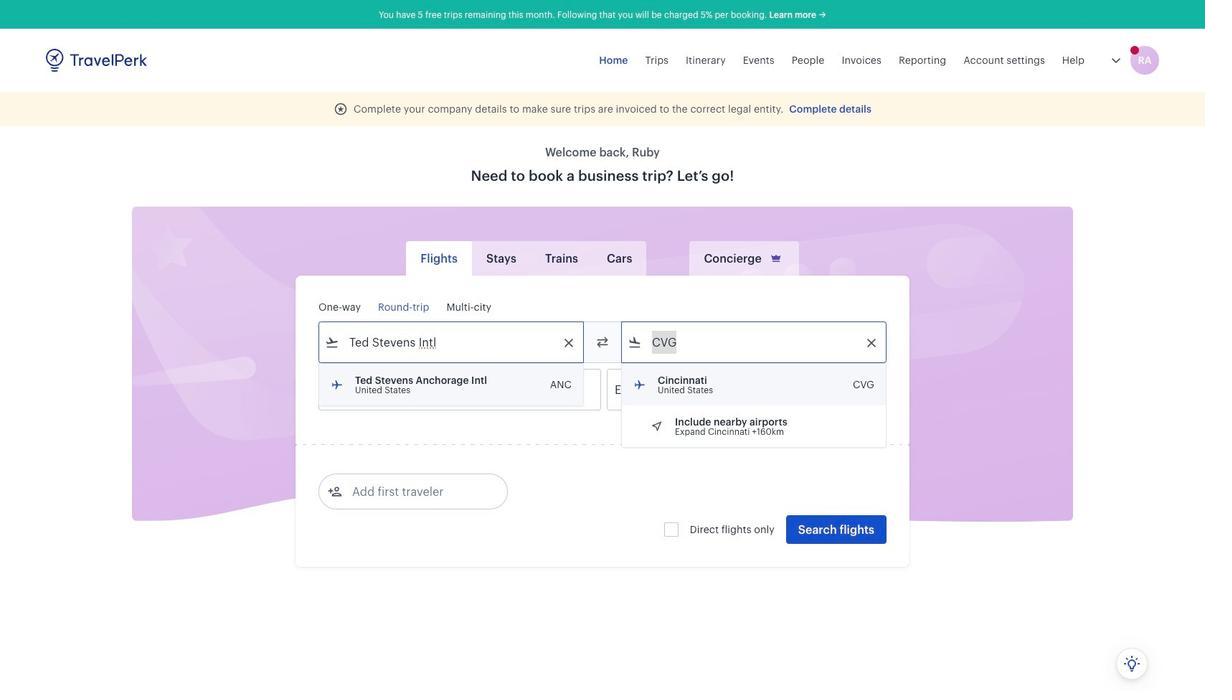 Task type: locate. For each thing, give the bounding box(es) containing it.
Return text field
[[425, 370, 499, 410]]

To search field
[[642, 331, 868, 354]]

From search field
[[339, 331, 565, 354]]

Depart text field
[[339, 370, 414, 410]]



Task type: describe. For each thing, give the bounding box(es) containing it.
Add first traveler search field
[[342, 480, 492, 503]]



